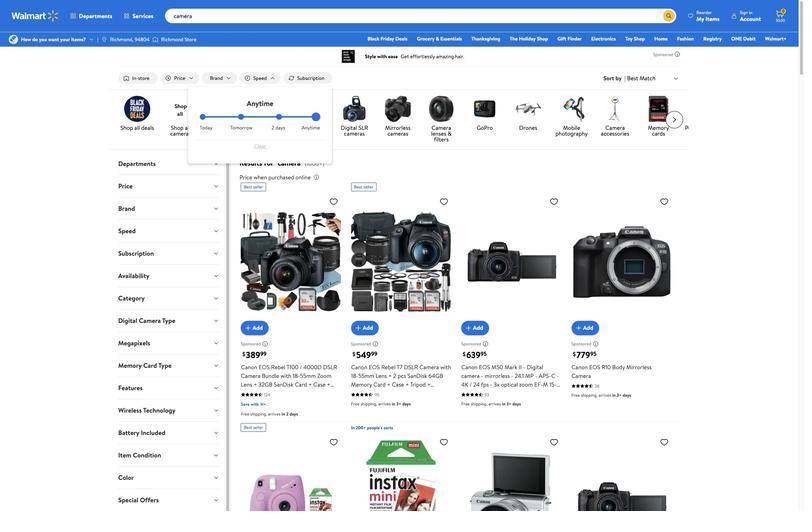 Task type: locate. For each thing, give the bounding box(es) containing it.
mirrorless
[[386, 124, 411, 132], [627, 364, 652, 372]]

$ inside $ 549 99
[[353, 351, 356, 359]]

dslr up zoom
[[323, 364, 337, 372]]

2 vertical spatial with
[[251, 402, 259, 408]]

1 horizontal spatial speed button
[[240, 72, 281, 84]]

in right sign
[[750, 9, 753, 15]]

add up $ 389 99
[[253, 324, 263, 332]]

camera lenses & filters image
[[429, 96, 455, 122]]

type for memory card type
[[159, 362, 172, 371]]

cameras inside digital slr cameras
[[344, 130, 365, 138]]

card down t100
[[295, 381, 307, 389]]

type inside dropdown button
[[159, 362, 172, 371]]

3 canon from the left
[[462, 364, 478, 372]]

departments
[[79, 12, 112, 20], [118, 159, 156, 169]]

1 horizontal spatial digital
[[341, 124, 357, 132]]

digital camera type button
[[113, 310, 225, 332]]

0 vertical spatial departments button
[[64, 7, 118, 25]]

shipping, for 639
[[471, 401, 488, 408]]

canon up camera
[[462, 364, 478, 372]]

canon inside canon eos rebel t7 dslr camera with 18-55mm lens + 2 pcs sandisk 64gb memory card + case + tripod + telephoto + zeetech accessory bundle
[[351, 364, 368, 372]]

shop
[[537, 35, 549, 42], [634, 35, 646, 42], [121, 124, 133, 132], [171, 124, 184, 132], [207, 124, 220, 132]]

eos for 549
[[369, 364, 380, 372]]

0 horizontal spatial 99
[[260, 350, 267, 358]]

0 vertical spatial departments
[[79, 12, 112, 20]]

dslr
[[323, 364, 337, 372], [404, 364, 418, 372]]

rebel inside "canon eos rebel t100 / 4000d dslr camera bundle with 18-55mm zoom lens + 32gb sandisk card + case + tripod + zeetech accessory"
[[271, 364, 286, 372]]

speed inside sort and filter section element
[[254, 75, 267, 82]]

cameras inside mirrorless cameras
[[388, 130, 409, 138]]

rebel left t100
[[271, 364, 286, 372]]

0 horizontal spatial price
[[118, 182, 133, 191]]

0 vertical spatial price button
[[160, 72, 199, 84]]

cards
[[652, 130, 666, 138]]

95
[[481, 350, 487, 358], [591, 350, 597, 358]]

0 horizontal spatial brand
[[118, 204, 135, 213]]

Tomorrow radio
[[238, 114, 244, 120]]

1 case from the left
[[314, 381, 326, 389]]

2 18- from the left
[[351, 372, 359, 380]]

4 $ from the left
[[573, 351, 576, 359]]

camera inside canon eos r10 body mirrorless camera
[[572, 372, 592, 380]]

canon inside canon eos m50 mark ii - digital camera - mirrorless - 24.1 mp - aps-c - 4k / 24 fps - 3x optical zoom ef-m 15- 45mm is stm lens - wi-fi, bluetooth - black
[[462, 364, 478, 372]]

95 inside $ 639 95
[[481, 350, 487, 358]]

shop all deals link
[[118, 96, 156, 132]]

1 horizontal spatial add to cart image
[[465, 324, 473, 333]]

4 canon from the left
[[572, 364, 588, 372]]

0 horizontal spatial dslr
[[323, 364, 337, 372]]

with left the walmart plus icon
[[251, 402, 259, 408]]

richmond
[[161, 36, 183, 43]]

2 horizontal spatial price
[[240, 174, 253, 182]]

1 horizontal spatial 18-
[[351, 372, 359, 380]]

rebel
[[271, 364, 286, 372], [382, 364, 396, 372]]

camera inside camera accessories
[[606, 124, 625, 132]]

0 horizontal spatial in
[[351, 425, 355, 431]]

memory up 'features'
[[118, 362, 142, 371]]

0 horizontal spatial rebel
[[271, 364, 286, 372]]

shipping, for 549
[[361, 401, 378, 408]]

2 ad disclaimer and feedback for ingridsponsoredproducts image from the left
[[373, 342, 379, 347]]

$ left 779
[[573, 351, 576, 359]]

arrives for 779
[[599, 393, 612, 399]]

in down "lens"
[[502, 401, 506, 408]]

95 up mirrorless on the right of page
[[481, 350, 487, 358]]

add for canon eos rebel t7 dslr camera with 18-55mm lens + 2 pcs sandisk 64gb memory card + case + tripod + telephoto + zeetech accessory bundle add button
[[363, 324, 373, 332]]

1 horizontal spatial /
[[470, 381, 472, 389]]

toy shop link
[[623, 35, 649, 43]]

1 vertical spatial speed button
[[113, 220, 225, 242]]

0 horizontal spatial mirrorless
[[386, 124, 411, 132]]

departments button up price tab
[[113, 153, 225, 175]]

- up fps
[[481, 372, 484, 380]]

1 horizontal spatial add to cart image
[[575, 324, 584, 333]]

free shipping, arrives in 3+ days down 115 on the left of the page
[[351, 401, 411, 408]]

$ left 389
[[243, 351, 245, 359]]

with up the 64gb
[[441, 364, 451, 372]]

1 99 from the left
[[260, 350, 267, 358]]

cameras inside 'disposable cameras'
[[257, 130, 278, 138]]

zeetech inside "canon eos rebel t100 / 4000d dslr camera bundle with 18-55mm zoom lens + 32gb sandisk card + case + tripod + zeetech accessory"
[[263, 390, 283, 398]]

days for 549
[[403, 401, 411, 408]]

0 horizontal spatial sandisk
[[274, 381, 294, 389]]

$ 549 99
[[353, 349, 378, 361]]

price button
[[160, 72, 199, 84], [113, 175, 225, 198]]

99 inside $ 549 99
[[371, 350, 378, 358]]

memory down memory cards image
[[648, 124, 670, 132]]

1 vertical spatial digital
[[118, 317, 138, 326]]

0 vertical spatial sandisk
[[408, 372, 427, 380]]

mirrorless down mirrorless cameras image
[[386, 124, 411, 132]]

camera lenses & filters
[[431, 124, 452, 144]]

canon inside "canon eos rebel t100 / 4000d dslr camera bundle with 18-55mm zoom lens + 32gb sandisk card + case + tripod + zeetech accessory"
[[241, 364, 257, 372]]

photography
[[556, 130, 588, 138]]

2 canon from the left
[[351, 364, 368, 372]]

1 horizontal spatial mirrorless
[[627, 364, 652, 372]]

2 95 from the left
[[591, 350, 597, 358]]

3 ad disclaimer and feedback for ingridsponsoredproducts image from the left
[[483, 342, 489, 347]]

1 horizontal spatial all
[[185, 124, 191, 132]]

1 add to cart image from the left
[[244, 324, 253, 333]]

2 add to cart image from the left
[[465, 324, 473, 333]]

4 add from the left
[[584, 324, 594, 332]]

1 vertical spatial departments
[[118, 159, 156, 169]]

point
[[686, 124, 699, 132]]

95 inside $ 779 95
[[591, 350, 597, 358]]

0 horizontal spatial digital
[[118, 317, 138, 326]]

shop all cameras link
[[162, 96, 200, 138]]

2 55mm from the left
[[359, 372, 375, 380]]

lens
[[498, 390, 508, 398]]

camera up the 64gb
[[420, 364, 439, 372]]

clear button
[[200, 141, 321, 152]]

lens left '32gb'
[[241, 381, 252, 389]]

1 dslr from the left
[[323, 364, 337, 372]]

special offers tab
[[113, 490, 225, 512]]

1 vertical spatial speed
[[118, 227, 136, 236]]

case down zoom
[[314, 381, 326, 389]]

all inside shop all deals link
[[135, 124, 140, 132]]

| left best match
[[625, 74, 626, 82]]

card inside dropdown button
[[144, 362, 157, 371]]

arrives down stm at the bottom of page
[[489, 401, 501, 408]]

1 vertical spatial 2
[[394, 372, 397, 380]]

battery included button
[[113, 423, 225, 445]]

the holiday shop
[[510, 35, 549, 42]]

free shipping, arrives in 3+ days down 38 at the right bottom of page
[[572, 393, 632, 399]]

wireless technology button
[[113, 400, 225, 422]]

sandisk right '32gb'
[[274, 381, 294, 389]]

brand button inside sort and filter section element
[[202, 72, 237, 84]]

1 horizontal spatial brand
[[210, 75, 223, 82]]

price inside price tab
[[118, 182, 133, 191]]

0 vertical spatial subscription
[[297, 75, 325, 82]]

canon
[[241, 364, 257, 372], [351, 364, 368, 372], [462, 364, 478, 372], [572, 364, 588, 372]]

brand tab
[[113, 198, 225, 220]]

in-store button
[[118, 72, 158, 84]]

 image
[[9, 35, 18, 44], [153, 36, 158, 43]]

add
[[253, 324, 263, 332], [363, 324, 373, 332], [473, 324, 484, 332], [584, 324, 594, 332]]

free
[[572, 393, 580, 399], [351, 401, 360, 408], [462, 401, 470, 408], [241, 411, 250, 418]]

camera down 779
[[572, 372, 592, 380]]

speed button up disposable cameras image
[[240, 72, 281, 84]]

1 horizontal spatial |
[[625, 74, 626, 82]]

1 accessory from the left
[[285, 390, 310, 398]]

all left today
[[185, 124, 191, 132]]

0
[[783, 8, 785, 14]]

2 inside how fast do you want your order? option group
[[272, 124, 274, 132]]

accessory inside "canon eos rebel t100 / 4000d dslr camera bundle with 18-55mm zoom lens + 32gb sandisk card + case + tripod + zeetech accessory"
[[285, 390, 310, 398]]

drones link
[[510, 96, 547, 132]]

55mm up telephoto
[[359, 372, 375, 380]]

zoom
[[520, 381, 533, 389]]

with down t100
[[281, 372, 292, 380]]

1 zeetech from the left
[[263, 390, 283, 398]]

2 zeetech from the left
[[383, 390, 403, 398]]

1 horizontal spatial zeetech
[[383, 390, 403, 398]]

1 horizontal spatial sandisk
[[408, 372, 427, 380]]

0 horizontal spatial add to cart image
[[244, 324, 253, 333]]

eos inside canon eos rebel t7 dslr camera with 18-55mm lens + 2 pcs sandisk 64gb memory card + case + tripod + telephoto + zeetech accessory bundle
[[369, 364, 380, 372]]

1 95 from the left
[[481, 350, 487, 358]]

& for grocery
[[436, 35, 440, 42]]

with
[[441, 364, 451, 372], [281, 372, 292, 380], [251, 402, 259, 408]]

2 eos from the left
[[369, 364, 380, 372]]

canon eos m50 mark ii - digital camera - mirrorless - 24.1 mp - aps-c - 4k / 24 fps - 3x optical zoom ef-m 15-45mm is stm lens - wi-fi, bluetooth - black image
[[462, 195, 562, 330], [572, 435, 672, 512]]

2 horizontal spatial 2
[[394, 372, 397, 380]]

anytime down anytime radio
[[302, 124, 320, 132]]

2 dslr from the left
[[404, 364, 418, 372]]

shop down shop all cameras image
[[171, 124, 184, 132]]

95 up canon eos r10 body mirrorless camera
[[591, 350, 597, 358]]

$ for 389
[[243, 351, 245, 359]]

thanksgiving
[[472, 35, 501, 42]]

1 eos from the left
[[259, 364, 270, 372]]

sponsored left ad disclaimer and feedback for skylinedisplayad icon
[[654, 51, 674, 57]]

3 add button from the left
[[462, 321, 489, 336]]

0 vertical spatial bundle
[[262, 372, 279, 380]]

1 canon from the left
[[241, 364, 257, 372]]

shop left brand
[[207, 124, 220, 132]]

eos inside "canon eos rebel t100 / 4000d dslr camera bundle with 18-55mm zoom lens + 32gb sandisk card + case + tripod + zeetech accessory"
[[259, 364, 270, 372]]

megapixels tab
[[113, 333, 225, 355]]

1 18- from the left
[[293, 372, 300, 380]]

1 vertical spatial sandisk
[[274, 381, 294, 389]]

0 vertical spatial tripod
[[410, 381, 426, 389]]

camera inside "canon eos rebel t100 / 4000d dslr camera bundle with 18-55mm zoom lens + 32gb sandisk card + case + tripod + zeetech accessory"
[[241, 372, 261, 380]]

1 horizontal spatial memory
[[351, 381, 372, 389]]

free down telephoto
[[351, 401, 360, 408]]

1 vertical spatial bundle
[[431, 390, 448, 398]]

zoom
[[317, 372, 332, 380]]

0 horizontal spatial add to cart image
[[354, 324, 363, 333]]

99
[[260, 350, 267, 358], [371, 350, 378, 358]]

2 vertical spatial digital
[[527, 364, 544, 372]]

1 add button from the left
[[241, 321, 269, 336]]

1 vertical spatial subscription
[[118, 249, 154, 258]]

1 vertical spatial in
[[351, 425, 355, 431]]

95 for 639
[[481, 350, 487, 358]]

1 add to cart image from the left
[[354, 324, 363, 333]]

2 add button from the left
[[351, 321, 379, 336]]

1 vertical spatial by
[[213, 130, 219, 138]]

camera inside dropdown button
[[139, 317, 161, 326]]

results for "camera" (1000+)
[[240, 158, 325, 168]]

1 vertical spatial canon eos m50 mark ii - digital camera - mirrorless - 24.1 mp - aps-c - 4k / 24 fps - 3x optical zoom ef-m 15-45mm is stm lens - wi-fi, bluetooth - black image
[[572, 435, 672, 512]]

1 55mm from the left
[[300, 372, 316, 380]]

0 horizontal spatial case
[[314, 381, 326, 389]]

cameras inside the "shop cameras by brand"
[[221, 124, 242, 132]]

brand inside sort and filter section element
[[210, 75, 223, 82]]

sandisk inside canon eos rebel t7 dslr camera with 18-55mm lens + 2 pcs sandisk 64gb memory card + case + tripod + telephoto + zeetech accessory bundle
[[408, 372, 427, 380]]

$ inside $ 639 95
[[463, 351, 466, 359]]

1 all from the left
[[135, 124, 140, 132]]

camera down camera accessories image
[[606, 124, 625, 132]]

features tab
[[113, 378, 225, 400]]

0 vertical spatial 2
[[272, 124, 274, 132]]

0 vertical spatial with
[[441, 364, 451, 372]]

eos down $ 389 99
[[259, 364, 270, 372]]

3 $ from the left
[[463, 351, 466, 359]]

$ inside $ 779 95
[[573, 351, 576, 359]]

779
[[577, 349, 591, 361]]

add button for 'canon eos r10 body mirrorless camera' image
[[572, 321, 600, 336]]

2 $ from the left
[[353, 351, 356, 359]]

1 vertical spatial mirrorless
[[627, 364, 652, 372]]

lens inside canon eos rebel t7 dslr camera with 18-55mm lens + 2 pcs sandisk 64gb memory card + case + tripod + telephoto + zeetech accessory bundle
[[376, 372, 387, 380]]

add to cart image up 389
[[244, 324, 253, 333]]

2 horizontal spatial with
[[441, 364, 451, 372]]

add button up $ 779 95
[[572, 321, 600, 336]]

price
[[174, 75, 185, 82], [240, 174, 253, 182], [118, 182, 133, 191]]

3+ for 549
[[397, 401, 402, 408]]

shipping,
[[581, 393, 598, 399], [361, 401, 378, 408], [471, 401, 488, 408], [251, 411, 267, 418]]

subscription up availability
[[118, 249, 154, 258]]

1 horizontal spatial accessory
[[404, 390, 430, 398]]

anytime up how fast do you want your order? option group
[[247, 99, 274, 108]]

sign in to add to favorites list, canon eos rebel t100 / 4000d dslr camera bundle with 18-55mm zoom lens + 32gb sandisk card + case + tripod + zeetech accessory image
[[330, 198, 338, 207]]

add button up $ 639 95
[[462, 321, 489, 336]]

sign in to add to favorites list, canon eos m50 mark ii - digital camera - mirrorless - 24.1 mp - aps-c - 4k / 24 fps - 3x optical zoom ef-m 15-45mm is stm lens - wi-fi, bluetooth - black image
[[550, 198, 559, 207], [661, 438, 669, 447]]

2 horizontal spatial card
[[374, 381, 386, 389]]

add to cart image
[[244, 324, 253, 333], [575, 324, 584, 333]]

1 rebel from the left
[[271, 364, 286, 372]]

zeetech down '32gb'
[[263, 390, 283, 398]]

r10
[[602, 364, 611, 372]]

2 case from the left
[[392, 381, 404, 389]]

sign in to add to favorites list, canon eos m200 24.1 megapixel mirrorless camera with lens, 0.59", 1.77", white image
[[550, 438, 559, 447]]

1 horizontal spatial &
[[448, 130, 452, 138]]

type down megapixels dropdown button
[[159, 362, 172, 371]]

add up $ 549 99
[[363, 324, 373, 332]]

mirrorless right body
[[627, 364, 652, 372]]

t100
[[287, 364, 299, 372]]

free shipping, arrives in 3+ days
[[572, 393, 632, 399], [351, 401, 411, 408], [462, 401, 521, 408]]

55mm inside "canon eos rebel t100 / 4000d dslr camera bundle with 18-55mm zoom lens + 32gb sandisk card + case + tripod + zeetech accessory"
[[300, 372, 316, 380]]

1 vertical spatial departments button
[[113, 153, 225, 175]]

0 vertical spatial brand button
[[202, 72, 237, 84]]

walmart plus image
[[261, 401, 268, 409]]

arrives down 38 at the right bottom of page
[[599, 393, 612, 399]]

$ left 549
[[353, 351, 356, 359]]

2 add to cart image from the left
[[575, 324, 584, 333]]

free for 639
[[462, 401, 470, 408]]

free shipping, arrives in 2 days
[[241, 411, 298, 418]]

digital slr cameras image
[[342, 96, 368, 122]]

$ left 639
[[463, 351, 466, 359]]

0 vertical spatial memory
[[648, 124, 670, 132]]

99 for 389
[[260, 350, 267, 358]]

0 horizontal spatial subscription
[[118, 249, 154, 258]]

free shipping, arrives in 3+ days down the 33
[[462, 401, 521, 408]]

33
[[485, 392, 490, 398]]

mobile photography image
[[559, 96, 585, 122]]

18- down t100
[[293, 372, 300, 380]]

zeetech right 115 on the left of the page
[[383, 390, 403, 398]]

in-store
[[132, 75, 150, 82]]

3+ down "lens"
[[507, 401, 512, 408]]

free for 549
[[351, 401, 360, 408]]

1 vertical spatial |
[[625, 74, 626, 82]]

in left 200+ on the bottom of page
[[351, 425, 355, 431]]

the holiday shop link
[[507, 35, 552, 43]]

55mm inside canon eos rebel t7 dslr camera with 18-55mm lens + 2 pcs sandisk 64gb memory card + case + tripod + telephoto + zeetech accessory bundle
[[359, 372, 375, 380]]

in for 779
[[613, 393, 616, 399]]

digital down category
[[118, 317, 138, 326]]

accessory inside canon eos rebel t7 dslr camera with 18-55mm lens + 2 pcs sandisk 64gb memory card + case + tripod + telephoto + zeetech accessory bundle
[[404, 390, 430, 398]]

shop for shop all cameras
[[171, 124, 184, 132]]

people's
[[367, 425, 383, 431]]

item condition button
[[113, 445, 225, 467]]

special offers
[[118, 496, 159, 505]]

dslr inside canon eos rebel t7 dslr camera with 18-55mm lens + 2 pcs sandisk 64gb memory card + case + tripod + telephoto + zeetech accessory bundle
[[404, 364, 418, 372]]

1 horizontal spatial free shipping, arrives in 3+ days
[[462, 401, 521, 408]]

canon eos m200 24.1 megapixel mirrorless camera with lens, 0.59", 1.77", white image
[[462, 435, 562, 512]]

ad disclaimer and feedback for ingridsponsoredproducts image
[[262, 342, 268, 347], [373, 342, 379, 347], [483, 342, 489, 347], [593, 342, 599, 347]]

store
[[138, 75, 150, 82]]

0 horizontal spatial tripod
[[241, 390, 257, 398]]

2 horizontal spatial &
[[700, 124, 704, 132]]

shop cameras by brand link
[[205, 96, 243, 138]]

shop inside shop all cameras
[[171, 124, 184, 132]]

& inside point & shoot cameras
[[700, 124, 704, 132]]

anytime inside how fast do you want your order? option group
[[302, 124, 320, 132]]

 image
[[101, 37, 107, 42]]

1 horizontal spatial card
[[295, 381, 307, 389]]

1 horizontal spatial departments
[[118, 159, 156, 169]]

account
[[741, 15, 762, 23]]

save
[[241, 402, 250, 408]]

camera inside canon eos rebel t7 dslr camera with 18-55mm lens + 2 pcs sandisk 64gb memory card + case + tripod + telephoto + zeetech accessory bundle
[[420, 364, 439, 372]]

/ inside "canon eos rebel t100 / 4000d dslr camera bundle with 18-55mm zoom lens + 32gb sandisk card + case + tripod + zeetech accessory"
[[300, 364, 302, 372]]

0 horizontal spatial card
[[144, 362, 157, 371]]

canon for 549
[[351, 364, 368, 372]]

price button up the brand "tab"
[[113, 175, 225, 198]]

 image for how do you want your items?
[[9, 35, 18, 44]]

free shipping, arrives in 3+ days for 639
[[462, 401, 521, 408]]

digital inside dropdown button
[[118, 317, 138, 326]]

filters
[[434, 136, 449, 144]]

4 eos from the left
[[590, 364, 601, 372]]

None range field
[[200, 116, 321, 118]]

99 for 549
[[371, 350, 378, 358]]

0 vertical spatial lens
[[376, 372, 387, 380]]

by left brand
[[213, 130, 219, 138]]

18- inside "canon eos rebel t100 / 4000d dslr camera bundle with 18-55mm zoom lens + 32gb sandisk card + case + tripod + zeetech accessory"
[[293, 372, 300, 380]]

rebel for 549
[[382, 364, 396, 372]]

| right the items? on the left top of page
[[97, 36, 98, 43]]

1 horizontal spatial bundle
[[431, 390, 448, 398]]

arrives down 115 on the left of the page
[[379, 401, 391, 408]]

0 horizontal spatial &
[[436, 35, 440, 42]]

brand button down price tab
[[113, 198, 225, 220]]

 image for richmond store
[[153, 36, 158, 43]]

2 all from the left
[[185, 124, 191, 132]]

bundle down the 64gb
[[431, 390, 448, 398]]

eos inside canon eos m50 mark ii - digital camera - mirrorless - 24.1 mp - aps-c - 4k / 24 fps - 3x optical zoom ef-m 15- 45mm is stm lens - wi-fi, bluetooth - black
[[479, 364, 491, 372]]

memory cards link
[[640, 96, 678, 138]]

digital camera type tab
[[113, 310, 225, 332]]

availability tab
[[113, 265, 225, 287]]

type inside dropdown button
[[162, 317, 176, 326]]

shipping, down the walmart plus icon
[[251, 411, 267, 418]]

1 horizontal spatial rebel
[[382, 364, 396, 372]]

offers
[[140, 496, 159, 505]]

best seller
[[244, 184, 264, 190], [354, 184, 374, 190], [244, 425, 264, 431]]

one debit link
[[729, 35, 760, 43]]

card up 115 on the left of the page
[[374, 381, 386, 389]]

electronics link
[[589, 35, 620, 43]]

camera up megapixels
[[139, 317, 161, 326]]

speed
[[254, 75, 267, 82], [118, 227, 136, 236]]

1 horizontal spatial case
[[392, 381, 404, 389]]

legal information image
[[314, 175, 320, 180]]

memory
[[648, 124, 670, 132], [118, 362, 142, 371], [351, 381, 372, 389]]

0 horizontal spatial with
[[251, 402, 259, 408]]

4 add button from the left
[[572, 321, 600, 336]]

2 accessory from the left
[[404, 390, 430, 398]]

add to cart image up 549
[[354, 324, 363, 333]]

2 horizontal spatial digital
[[527, 364, 544, 372]]

sign in account
[[741, 9, 762, 23]]

all inside shop all cameras
[[185, 124, 191, 132]]

camera accessories link
[[597, 96, 634, 138]]

type up megapixels dropdown button
[[162, 317, 176, 326]]

brand for bottom brand dropdown button
[[118, 204, 135, 213]]

0 horizontal spatial bundle
[[262, 372, 279, 380]]

digital for digital slr cameras
[[341, 124, 357, 132]]

digital slr cameras link
[[336, 96, 374, 138]]

0 horizontal spatial by
[[213, 130, 219, 138]]

digital for digital camera type
[[118, 317, 138, 326]]

3 add from the left
[[473, 324, 484, 332]]

next slide for chipmodulewithimages list image
[[666, 111, 684, 129]]

0 vertical spatial in
[[750, 9, 753, 15]]

digital up "mp" on the bottom right
[[527, 364, 544, 372]]

toy
[[626, 35, 633, 42]]

0 horizontal spatial sign in to add to favorites list, canon eos m50 mark ii - digital camera - mirrorless - 24.1 mp - aps-c - 4k / 24 fps - 3x optical zoom ef-m 15-45mm is stm lens - wi-fi, bluetooth - black image
[[550, 198, 559, 207]]

1 vertical spatial brand
[[118, 204, 135, 213]]

seller for 389
[[253, 184, 264, 190]]

rebel left t7
[[382, 364, 396, 372]]

1 add from the left
[[253, 324, 263, 332]]

search icon image
[[667, 13, 672, 19]]

1 horizontal spatial dslr
[[404, 364, 418, 372]]

disposable cameras image
[[255, 96, 281, 122]]

mirrorless
[[485, 372, 510, 380]]

camera accessories image
[[603, 96, 629, 122]]

add to cart image for canon eos rebel t7 dslr camera with 18-55mm lens + 2 pcs sandisk 64gb memory card + case + tripod + telephoto + zeetech accessory bundle
[[354, 324, 363, 333]]

registry
[[704, 35, 722, 42]]

& right 'lenses'
[[448, 130, 452, 138]]

add to cart image for canon eos rebel t100 / 4000d dslr camera bundle with 18-55mm zoom lens + 32gb sandisk card + case + tripod + zeetech accessory image
[[244, 324, 253, 333]]

$ for 549
[[353, 351, 356, 359]]

memory inside dropdown button
[[118, 362, 142, 371]]

canon inside canon eos r10 body mirrorless camera
[[572, 364, 588, 372]]

availability button
[[113, 265, 225, 287]]

0 horizontal spatial 95
[[481, 350, 487, 358]]

0 horizontal spatial zeetech
[[263, 390, 283, 398]]

eos left m50
[[479, 364, 491, 372]]

sign in to add to favorites list, fujifilm instax mini twin film pack (20 photos; film size of 8.6cm x 5.4cm) image
[[440, 438, 449, 447]]

eos left r10
[[590, 364, 601, 372]]

1 vertical spatial with
[[281, 372, 292, 380]]

& right grocery
[[436, 35, 440, 42]]

0 vertical spatial mirrorless
[[386, 124, 411, 132]]

brand inside "tab"
[[118, 204, 135, 213]]

3 eos from the left
[[479, 364, 491, 372]]

shop inside the "shop cameras by brand"
[[207, 124, 220, 132]]

sandisk right the pcs
[[408, 372, 427, 380]]

2 rebel from the left
[[382, 364, 396, 372]]

99 inside $ 389 99
[[260, 350, 267, 358]]

mirrorless cameras
[[386, 124, 411, 138]]

None radio
[[277, 114, 282, 120]]

registry link
[[701, 35, 726, 43]]

shop left deals
[[121, 124, 133, 132]]

canon eos m50 mark ii - digital camera - mirrorless - 24.1 mp - aps-c - 4k / 24 fps - 3x optical zoom ef-m 15-45mm is stm lens - wi-fi, bluetooth - black image for the right sign in to add to favorites list, canon eos m50 mark ii - digital camera - mirrorless - 24.1 mp - aps-c - 4k / 24 fps - 3x optical zoom ef-m 15-45mm is stm lens - wi-fi, bluetooth - black image
[[572, 435, 672, 512]]

2 99 from the left
[[371, 350, 378, 358]]

departments up the items? on the left top of page
[[79, 12, 112, 20]]

1 horizontal spatial by
[[616, 74, 622, 82]]

1 horizontal spatial 55mm
[[359, 372, 375, 380]]

0 horizontal spatial free shipping, arrives in 3+ days
[[351, 401, 411, 408]]

clear
[[254, 143, 266, 150]]

subscription
[[297, 75, 325, 82], [118, 249, 154, 258]]

memory for card
[[118, 362, 142, 371]]

0 vertical spatial /
[[300, 364, 302, 372]]

0 horizontal spatial lens
[[241, 381, 252, 389]]

639
[[467, 349, 481, 361]]

0 vertical spatial speed
[[254, 75, 267, 82]]

1 horizontal spatial tripod
[[410, 381, 426, 389]]

digital left slr
[[341, 124, 357, 132]]

shop right holiday
[[537, 35, 549, 42]]

0 horizontal spatial 18-
[[293, 372, 300, 380]]

drones
[[520, 124, 538, 132]]

fps
[[481, 381, 489, 389]]

canon down 779
[[572, 364, 588, 372]]

55mm
[[300, 372, 316, 380], [359, 372, 375, 380]]

online
[[296, 174, 311, 182]]

3+ down canon eos r10 body mirrorless camera
[[617, 393, 622, 399]]

add to cart image
[[354, 324, 363, 333], [465, 324, 473, 333]]

2 vertical spatial price
[[118, 182, 133, 191]]

memory cards image
[[646, 96, 672, 122]]

optical
[[501, 381, 518, 389]]

want
[[48, 36, 59, 43]]

1 vertical spatial price button
[[113, 175, 225, 198]]

free right the "bluetooth"
[[572, 393, 580, 399]]

ad disclaimer and feedback for ingridsponsoredproducts image up $ 549 99
[[373, 342, 379, 347]]

anytime
[[247, 99, 274, 108], [302, 124, 320, 132]]

disposable cameras link
[[249, 96, 287, 138]]

add up $ 779 95
[[584, 324, 594, 332]]

in down canon eos r10 body mirrorless camera
[[613, 393, 616, 399]]

& inside camera lenses & filters
[[448, 130, 452, 138]]

in up carts
[[392, 401, 396, 408]]

add for add button related to 'canon eos r10 body mirrorless camera' image
[[584, 324, 594, 332]]

Anytime radio
[[315, 114, 321, 120]]

1 $ from the left
[[243, 351, 245, 359]]

case inside canon eos rebel t7 dslr camera with 18-55mm lens + 2 pcs sandisk 64gb memory card + case + tripod + telephoto + zeetech accessory bundle
[[392, 381, 404, 389]]

add to cart image up 779
[[575, 324, 584, 333]]

accessory down t100
[[285, 390, 310, 398]]

canon eos m50 mark ii - digital camera - mirrorless - 24.1 mp - aps-c - 4k / 24 fps - 3x optical zoom ef-m 15-45mm is stm lens - wi-fi, bluetooth - black image for the topmost sign in to add to favorites list, canon eos m50 mark ii - digital camera - mirrorless - 24.1 mp - aps-c - 4k / 24 fps - 3x optical zoom ef-m 15-45mm is stm lens - wi-fi, bluetooth - black image
[[462, 195, 562, 330]]

case down the pcs
[[392, 381, 404, 389]]

camera lenses & filters link
[[423, 96, 461, 144]]

rebel inside canon eos rebel t7 dslr camera with 18-55mm lens + 2 pcs sandisk 64gb memory card + case + tripod + telephoto + zeetech accessory bundle
[[382, 364, 396, 372]]

walmart+
[[766, 35, 787, 42]]

1 vertical spatial sign in to add to favorites list, canon eos m50 mark ii - digital camera - mirrorless - 24.1 mp - aps-c - 4k / 24 fps - 3x optical zoom ef-m 15-45mm is stm lens - wi-fi, bluetooth - black image
[[661, 438, 669, 447]]

canon for 779
[[572, 364, 588, 372]]

2 add from the left
[[363, 324, 373, 332]]

& right the "point"
[[700, 124, 704, 132]]

sponsored up 639
[[462, 341, 482, 348]]

3+ for 779
[[617, 393, 622, 399]]

digital inside digital slr cameras
[[341, 124, 357, 132]]

canon down 389
[[241, 364, 257, 372]]

eos inside canon eos r10 body mirrorless camera
[[590, 364, 601, 372]]

| inside sort and filter section element
[[625, 74, 626, 82]]

0 horizontal spatial 55mm
[[300, 372, 316, 380]]

memory card type tab
[[113, 355, 225, 377]]

bluetooth
[[529, 390, 554, 398]]

15-
[[550, 381, 557, 389]]

$ inside $ 389 99
[[243, 351, 245, 359]]

1 horizontal spatial 95
[[591, 350, 597, 358]]

wireless technology tab
[[113, 400, 225, 422]]

speed tab
[[113, 220, 225, 242]]



Task type: vqa. For each thing, say whether or not it's contained in the screenshot.
Item Condition
yes



Task type: describe. For each thing, give the bounding box(es) containing it.
drones image
[[516, 96, 542, 122]]

sign in to add to favorites list, canon eos r10 body mirrorless camera image
[[661, 198, 669, 207]]

1 ad disclaimer and feedback for ingridsponsoredproducts image from the left
[[262, 342, 268, 347]]

camera inside camera lenses & filters
[[432, 124, 451, 132]]

gift finder
[[558, 35, 582, 42]]

cameras inside instant film cameras
[[301, 130, 322, 138]]

sandisk inside "canon eos rebel t100 / 4000d dslr camera bundle with 18-55mm zoom lens + 32gb sandisk card + case + tripod + zeetech accessory"
[[274, 381, 294, 389]]

canon eos rebel t7 dslr camera with 18-55mm lens + 2 pcs sandisk 64gb memory card + case + tripod + telephoto + zeetech accessory bundle image
[[351, 195, 452, 330]]

bundle inside canon eos rebel t7 dslr camera with 18-55mm lens + 2 pcs sandisk 64gb memory card + case + tripod + telephoto + zeetech accessory bundle
[[431, 390, 448, 398]]

mirrorless cameras image
[[385, 96, 411, 122]]

2 vertical spatial 2
[[286, 411, 289, 418]]

dslr inside "canon eos rebel t100 / 4000d dslr camera bundle with 18-55mm zoom lens + 32gb sandisk card + case + tripod + zeetech accessory"
[[323, 364, 337, 372]]

lens inside "canon eos rebel t100 / 4000d dslr camera bundle with 18-55mm zoom lens + 32gb sandisk card + case + tripod + zeetech accessory"
[[241, 381, 252, 389]]

add button for canon eos rebel t100 / 4000d dslr camera bundle with 18-55mm zoom lens + 32gb sandisk card + case + tripod + zeetech accessory image
[[241, 321, 269, 336]]

shop all deals image
[[124, 96, 150, 122]]

battery included tab
[[113, 423, 225, 445]]

accessories
[[601, 130, 630, 138]]

32gb
[[259, 381, 273, 389]]

memory for cards
[[648, 124, 670, 132]]

all for deals
[[135, 124, 140, 132]]

services button
[[118, 7, 159, 25]]

115
[[375, 392, 380, 398]]

best inside 'popup button'
[[628, 74, 639, 82]]

1 vertical spatial brand button
[[113, 198, 225, 220]]

eos for 779
[[590, 364, 601, 372]]

$ 639 95
[[463, 349, 487, 361]]

special offers button
[[113, 490, 225, 512]]

purchased
[[269, 174, 294, 182]]

zeetech inside canon eos rebel t7 dslr camera with 18-55mm lens + 2 pcs sandisk 64gb memory card + case + tripod + telephoto + zeetech accessory bundle
[[383, 390, 403, 398]]

sign in to add to favorites list, canon eos rebel t7 dslr camera with 18-55mm lens + 2 pcs sandisk 64gb memory card + case + tripod + telephoto + zeetech accessory bundle image
[[440, 198, 449, 207]]

camera
[[462, 372, 480, 380]]

18- inside canon eos rebel t7 dslr camera with 18-55mm lens + 2 pcs sandisk 64gb memory card + case + tripod + telephoto + zeetech accessory bundle
[[351, 372, 359, 380]]

deals
[[396, 35, 408, 42]]

with inside canon eos rebel t7 dslr camera with 18-55mm lens + 2 pcs sandisk 64gb memory card + case + tripod + telephoto + zeetech accessory bundle
[[441, 364, 451, 372]]

friday
[[381, 35, 394, 42]]

speed button inside sort and filter section element
[[240, 72, 281, 84]]

0 horizontal spatial speed button
[[113, 220, 225, 242]]

- right ii
[[524, 364, 526, 372]]

by inside the "shop cameras by brand"
[[213, 130, 219, 138]]

0 vertical spatial |
[[97, 36, 98, 43]]

- left 24.1
[[512, 372, 514, 380]]

body
[[613, 364, 625, 372]]

price tab
[[113, 175, 225, 198]]

special
[[118, 496, 139, 505]]

color tab
[[113, 467, 225, 490]]

add to cart image for 'canon eos r10 body mirrorless camera' image
[[575, 324, 584, 333]]

in-
[[132, 75, 138, 82]]

grocery
[[417, 35, 435, 42]]

grocery & essentials link
[[414, 35, 466, 43]]

subscription inside dropdown button
[[118, 249, 154, 258]]

black
[[462, 398, 475, 406]]

wi-
[[513, 390, 521, 398]]

richmond, 94804
[[110, 36, 150, 43]]

days for 639
[[513, 401, 521, 408]]

4 ad disclaimer and feedback for ingridsponsoredproducts image from the left
[[593, 342, 599, 347]]

in 200+ people's carts
[[351, 425, 393, 431]]

arrives for 549
[[379, 401, 391, 408]]

days for 779
[[623, 393, 632, 399]]

home
[[655, 35, 668, 42]]

when
[[254, 174, 267, 182]]

shop for shop all deals
[[121, 124, 133, 132]]

shop cameras by brand image
[[211, 96, 237, 122]]

canon eos rebel t100 / 4000d dslr camera bundle with 18-55mm zoom lens + 32gb sandisk card + case + tripod + zeetech accessory image
[[241, 195, 341, 330]]

free shipping, arrives in 3+ days for 549
[[351, 401, 411, 408]]

memory card type
[[118, 362, 172, 371]]

digital inside canon eos m50 mark ii - digital camera - mirrorless - 24.1 mp - aps-c - 4k / 24 fps - 3x optical zoom ef-m 15- 45mm is stm lens - wi-fi, bluetooth - black
[[527, 364, 544, 372]]

how fast do you want your order? option group
[[200, 114, 321, 132]]

battery
[[118, 429, 140, 438]]

speed inside tab
[[118, 227, 136, 236]]

best match
[[628, 74, 656, 82]]

canon eos r10 body mirrorless camera image
[[572, 195, 672, 330]]

0 horizontal spatial anytime
[[247, 99, 274, 108]]

free for 779
[[572, 393, 580, 399]]

card inside canon eos rebel t7 dslr camera with 18-55mm lens + 2 pcs sandisk 64gb memory card + case + tripod + telephoto + zeetech accessory bundle
[[374, 381, 386, 389]]

disposable
[[254, 124, 281, 132]]

subscription inside button
[[297, 75, 325, 82]]

free down save
[[241, 411, 250, 418]]

gift
[[558, 35, 567, 42]]

item condition
[[118, 451, 161, 461]]

canon eos rebel t100 / 4000d dslr camera bundle with 18-55mm zoom lens + 32gb sandisk card + case + tripod + zeetech accessory
[[241, 364, 337, 398]]

my
[[697, 15, 705, 23]]

- left 3x
[[491, 381, 493, 389]]

how
[[21, 36, 31, 43]]

items
[[706, 15, 720, 23]]

item
[[118, 451, 132, 461]]

black friday deals
[[368, 35, 408, 42]]

shop for shop cameras by brand
[[207, 124, 220, 132]]

features
[[118, 384, 143, 393]]

mobile photography link
[[553, 96, 591, 138]]

0 horizontal spatial departments
[[79, 12, 112, 20]]

add button for canon eos m50 mark ii - digital camera - mirrorless - 24.1 mp - aps-c - 4k / 24 fps - 3x optical zoom ef-m 15-45mm is stm lens - wi-fi, bluetooth - black image associated with the topmost sign in to add to favorites list, canon eos m50 mark ii - digital camera - mirrorless - 24.1 mp - aps-c - 4k / 24 fps - 3x optical zoom ef-m 15-45mm is stm lens - wi-fi, bluetooth - black image
[[462, 321, 489, 336]]

departments inside 'tab'
[[118, 159, 156, 169]]

2 inside canon eos rebel t7 dslr camera with 18-55mm lens + 2 pcs sandisk 64gb memory card + case + tripod + telephoto + zeetech accessory bundle
[[394, 372, 397, 380]]

sort by |
[[604, 74, 626, 82]]

home link
[[652, 35, 672, 43]]

200+
[[356, 425, 366, 431]]

sign in to add to favorites list, fujifilm instax mini 7+ exclusive blister bundle with bonus pack of film (10-pack mini film), lavender image
[[330, 438, 338, 447]]

- down 15-
[[555, 390, 557, 398]]

mark
[[505, 364, 518, 372]]

canon for 639
[[462, 364, 478, 372]]

- right "mp" on the bottom right
[[536, 372, 538, 380]]

stm
[[485, 390, 496, 398]]

- right c
[[557, 372, 559, 380]]

days inside how fast do you want your order? option group
[[276, 124, 285, 132]]

sponsored up 389
[[241, 341, 261, 348]]

for
[[264, 158, 274, 168]]

color
[[118, 474, 134, 483]]

canon eos m50 mark ii - digital camera - mirrorless - 24.1 mp - aps-c - 4k / 24 fps - 3x optical zoom ef-m 15- 45mm is stm lens - wi-fi, bluetooth - black
[[462, 364, 559, 406]]

bundle inside "canon eos rebel t100 / 4000d dslr camera bundle with 18-55mm zoom lens + 32gb sandisk card + case + tripod + zeetech accessory"
[[262, 372, 279, 380]]

black friday deals link
[[365, 35, 411, 43]]

debit
[[744, 35, 756, 42]]

digital camera type
[[118, 317, 176, 326]]

canon for 389
[[241, 364, 257, 372]]

shop all cameras image
[[168, 96, 194, 122]]

sort and filter section element
[[110, 67, 690, 90]]

do
[[32, 36, 38, 43]]

$ for 779
[[573, 351, 576, 359]]

add for add button associated with canon eos rebel t100 / 4000d dslr camera bundle with 18-55mm zoom lens + 32gb sandisk card + case + tripod + zeetech accessory image
[[253, 324, 263, 332]]

shipping, for 779
[[581, 393, 598, 399]]

aps-
[[539, 372, 552, 380]]

24
[[474, 381, 480, 389]]

best seller for 549
[[354, 184, 374, 190]]

case inside "canon eos rebel t100 / 4000d dslr camera bundle with 18-55mm zoom lens + 32gb sandisk card + case + tripod + zeetech accessory"
[[314, 381, 326, 389]]

category tab
[[113, 288, 225, 310]]

fujifilm instax mini 7+ exclusive blister bundle with bonus pack of film (10-pack mini film), lavender image
[[241, 435, 341, 512]]

& for point
[[700, 124, 704, 132]]

one
[[732, 35, 743, 42]]

brand for brand dropdown button within the sort and filter section element
[[210, 75, 223, 82]]

eos for 639
[[479, 364, 491, 372]]

Walmart Site-Wide search field
[[165, 9, 677, 23]]

subscription tab
[[113, 243, 225, 265]]

Search search field
[[165, 9, 677, 23]]

cameras inside point & shoot cameras
[[692, 130, 713, 138]]

ii
[[519, 364, 522, 372]]

in for 549
[[392, 401, 396, 408]]

instant film cameras image
[[298, 96, 324, 122]]

price inside sort and filter section element
[[174, 75, 185, 82]]

battery included
[[118, 429, 166, 438]]

today
[[200, 124, 213, 132]]

match
[[640, 74, 656, 82]]

wireless
[[118, 407, 142, 416]]

- left wi-
[[509, 390, 511, 398]]

in for 639
[[502, 401, 506, 408]]

free shipping, arrives in 3+ days for 779
[[572, 393, 632, 399]]

1 horizontal spatial sign in to add to favorites list, canon eos m50 mark ii - digital camera - mirrorless - 24.1 mp - aps-c - 4k / 24 fps - 3x optical zoom ef-m 15-45mm is stm lens - wi-fi, bluetooth - black image
[[661, 438, 669, 447]]

shop right toy at the right of page
[[634, 35, 646, 42]]

gopro link
[[466, 96, 504, 132]]

type for digital camera type
[[162, 317, 176, 326]]

(1000+)
[[305, 160, 325, 168]]

$ for 639
[[463, 351, 466, 359]]

slr
[[359, 124, 368, 132]]

card inside "canon eos rebel t100 / 4000d dslr camera bundle with 18-55mm zoom lens + 32gb sandisk card + case + tripod + zeetech accessory"
[[295, 381, 307, 389]]

tripod inside "canon eos rebel t100 / 4000d dslr camera bundle with 18-55mm zoom lens + 32gb sandisk card + case + tripod + zeetech accessory"
[[241, 390, 257, 398]]

124
[[264, 392, 271, 398]]

fujifilm instax mini twin film pack (20 photos; film size of 8.6cm x 5.4cm) image
[[351, 435, 452, 512]]

Today radio
[[200, 114, 206, 120]]

reorder my items
[[697, 9, 720, 23]]

mirrorless inside canon eos r10 body mirrorless camera
[[627, 364, 652, 372]]

sponsored up 779
[[572, 341, 592, 348]]

/ inside canon eos m50 mark ii - digital camera - mirrorless - 24.1 mp - aps-c - 4k / 24 fps - 3x optical zoom ef-m 15- 45mm is stm lens - wi-fi, bluetooth - black
[[470, 381, 472, 389]]

lenses
[[431, 130, 447, 138]]

point & shoot cameras link
[[684, 96, 721, 138]]

1 vertical spatial price
[[240, 174, 253, 182]]

fashion link
[[674, 35, 698, 43]]

memory inside canon eos rebel t7 dslr camera with 18-55mm lens + 2 pcs sandisk 64gb memory card + case + tripod + telephoto + zeetech accessory bundle
[[351, 381, 372, 389]]

add to cart image for canon eos m50 mark ii - digital camera - mirrorless - 24.1 mp - aps-c - 4k / 24 fps - 3x optical zoom ef-m 15-45mm is stm lens - wi-fi, bluetooth - black image associated with the topmost sign in to add to favorites list, canon eos m50 mark ii - digital camera - mirrorless - 24.1 mp - aps-c - 4k / 24 fps - 3x optical zoom ef-m 15-45mm is stm lens - wi-fi, bluetooth - black image
[[465, 324, 473, 333]]

in inside sign in account
[[750, 9, 753, 15]]

shop cameras by brand
[[207, 124, 242, 138]]

add button for canon eos rebel t7 dslr camera with 18-55mm lens + 2 pcs sandisk 64gb memory card + case + tripod + telephoto + zeetech accessory bundle
[[351, 321, 379, 336]]

0 vertical spatial sign in to add to favorites list, canon eos m50 mark ii - digital camera - mirrorless - 24.1 mp - aps-c - 4k / 24 fps - 3x optical zoom ef-m 15-45mm is stm lens - wi-fi, bluetooth - black image
[[550, 198, 559, 207]]

is
[[479, 390, 484, 398]]

holiday
[[519, 35, 536, 42]]

brand
[[221, 130, 235, 138]]

c
[[552, 372, 556, 380]]

canon eos r10 body mirrorless camera
[[572, 364, 652, 380]]

digital slr cameras
[[341, 124, 368, 138]]

walmart image
[[12, 10, 59, 22]]

item condition tab
[[113, 445, 225, 467]]

94804
[[135, 36, 150, 43]]

canon eos rebel t7 dslr camera with 18-55mm lens + 2 pcs sandisk 64gb memory card + case + tripod + telephoto + zeetech accessory bundle
[[351, 364, 451, 398]]

subscription button
[[113, 243, 225, 265]]

seller for 549
[[364, 184, 374, 190]]

by inside sort and filter section element
[[616, 74, 622, 82]]

95 for 779
[[591, 350, 597, 358]]

arrives down 124
[[268, 411, 281, 418]]

sponsored up 549
[[351, 341, 371, 348]]

how do you want your items?
[[21, 36, 86, 43]]

condition
[[133, 451, 161, 461]]

electronics
[[592, 35, 616, 42]]

best seller for 389
[[244, 184, 264, 190]]

rebel for 389
[[271, 364, 286, 372]]

3+ for 639
[[507, 401, 512, 408]]

walmart+ link
[[762, 35, 791, 43]]

in down "canon eos rebel t100 / 4000d dslr camera bundle with 18-55mm zoom lens + 32gb sandisk card + case + tripod + zeetech accessory"
[[282, 411, 285, 418]]

gopro image
[[472, 96, 498, 122]]

price when purchased online
[[240, 174, 311, 182]]

with inside "canon eos rebel t100 / 4000d dslr camera bundle with 18-55mm zoom lens + 32gb sandisk card + case + tripod + zeetech accessory"
[[281, 372, 292, 380]]

departments tab
[[113, 153, 225, 175]]

all for cameras
[[185, 124, 191, 132]]

tripod inside canon eos rebel t7 dslr camera with 18-55mm lens + 2 pcs sandisk 64gb memory card + case + tripod + telephoto + zeetech accessory bundle
[[410, 381, 426, 389]]

add for add button related to canon eos m50 mark ii - digital camera - mirrorless - 24.1 mp - aps-c - 4k / 24 fps - 3x optical zoom ef-m 15-45mm is stm lens - wi-fi, bluetooth - black image associated with the topmost sign in to add to favorites list, canon eos m50 mark ii - digital camera - mirrorless - 24.1 mp - aps-c - 4k / 24 fps - 3x optical zoom ef-m 15-45mm is stm lens - wi-fi, bluetooth - black image
[[473, 324, 484, 332]]

category button
[[113, 288, 225, 310]]

included
[[141, 429, 166, 438]]

ad disclaimer and feedback for skylinedisplayad image
[[675, 51, 681, 57]]

4k
[[462, 381, 469, 389]]

eos for 389
[[259, 364, 270, 372]]

arrives for 639
[[489, 401, 501, 408]]

disposable cameras
[[254, 124, 281, 138]]

color button
[[113, 467, 225, 490]]



